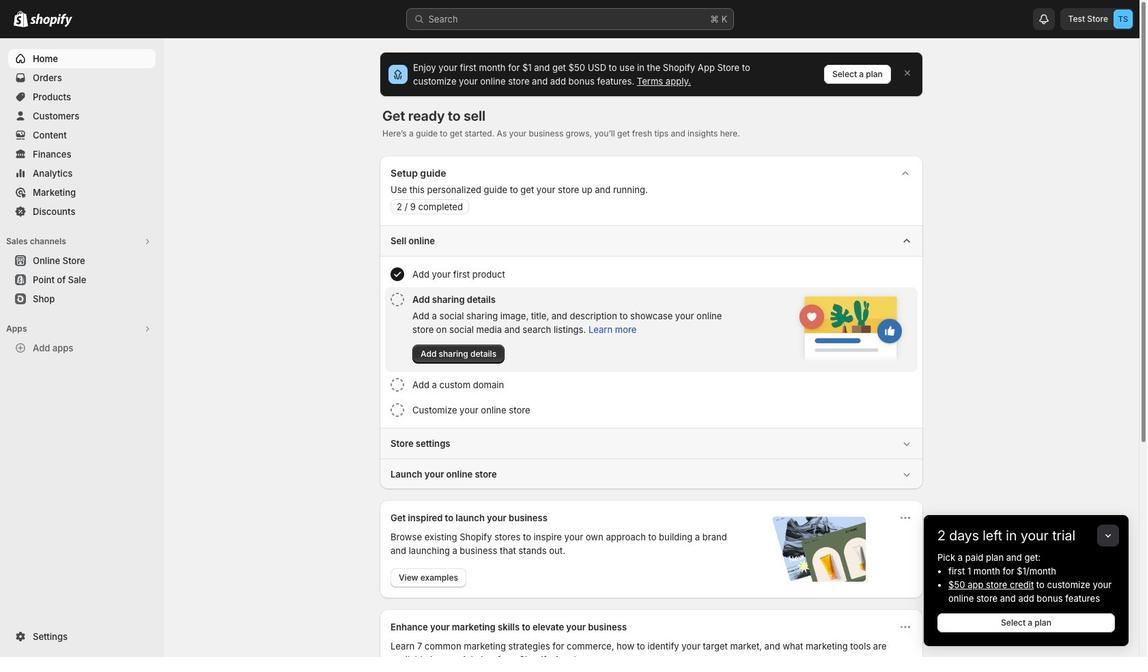 Task type: locate. For each thing, give the bounding box(es) containing it.
add your first product group
[[385, 262, 918, 287]]

guide categories group
[[380, 225, 924, 490]]

0 horizontal spatial shopify image
[[14, 11, 28, 27]]

sell online group
[[380, 225, 924, 428]]

shopify image
[[14, 11, 28, 27], [30, 14, 72, 27]]

mark customize your online store as done image
[[391, 404, 404, 417]]



Task type: vqa. For each thing, say whether or not it's contained in the screenshot.
ENTER TIME Text Field
no



Task type: describe. For each thing, give the bounding box(es) containing it.
mark add a custom domain as done image
[[391, 379, 404, 392]]

1 horizontal spatial shopify image
[[30, 14, 72, 27]]

mark add your first product as not done image
[[391, 268, 404, 281]]

customize your online store group
[[385, 398, 918, 423]]

mark add sharing details as done image
[[391, 293, 404, 307]]

add a custom domain group
[[385, 373, 918, 398]]

setup guide region
[[380, 156, 924, 490]]

add sharing details group
[[385, 288, 918, 372]]

test store image
[[1114, 10, 1133, 29]]



